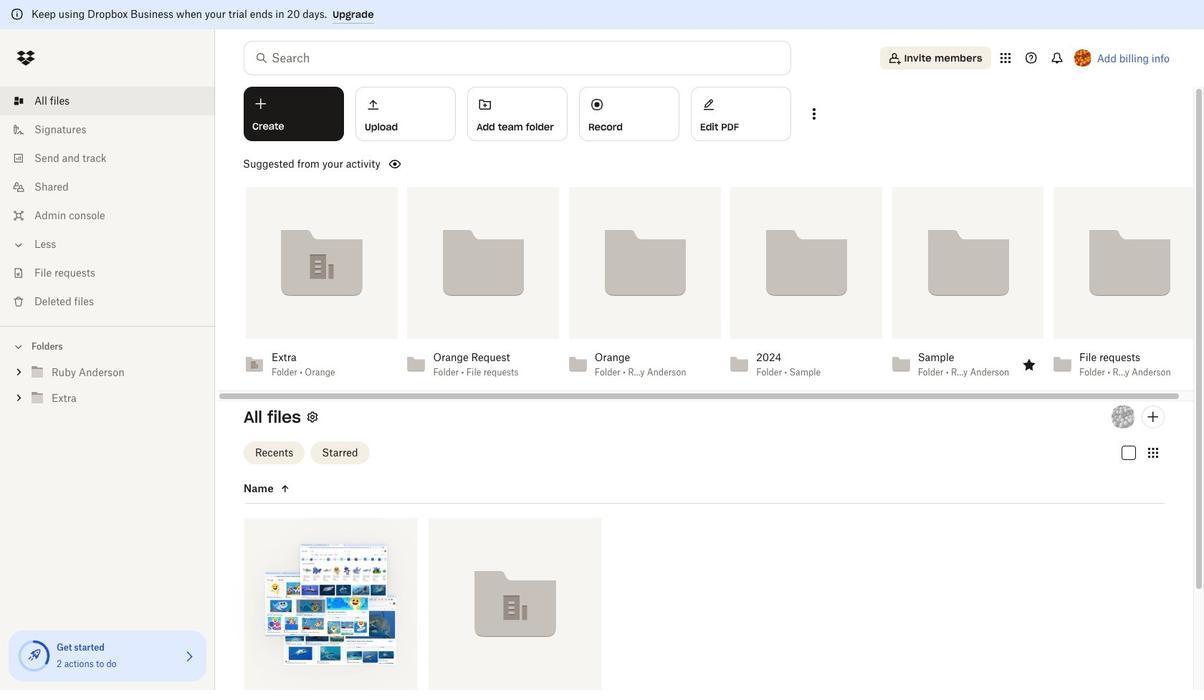 Task type: describe. For each thing, give the bounding box(es) containing it.
team shared folder, extra row
[[429, 518, 602, 691]]

less image
[[11, 238, 26, 252]]

add team members image
[[1145, 409, 1162, 426]]

dropbox image
[[11, 44, 40, 72]]



Task type: vqa. For each thing, say whether or not it's contained in the screenshot.
radio
no



Task type: locate. For each thing, give the bounding box(es) containing it.
group
[[0, 357, 215, 422]]

team member folder, ruby anderson row
[[245, 518, 417, 691]]

account menu image
[[1075, 49, 1092, 67]]

alert
[[0, 0, 1205, 29]]

list
[[0, 78, 215, 326]]

list item
[[0, 87, 215, 115]]

Search in folder "Dropbox" text field
[[272, 49, 762, 67]]

ruby anderson image
[[1112, 406, 1135, 429]]

folder settings image
[[304, 409, 321, 426]]



